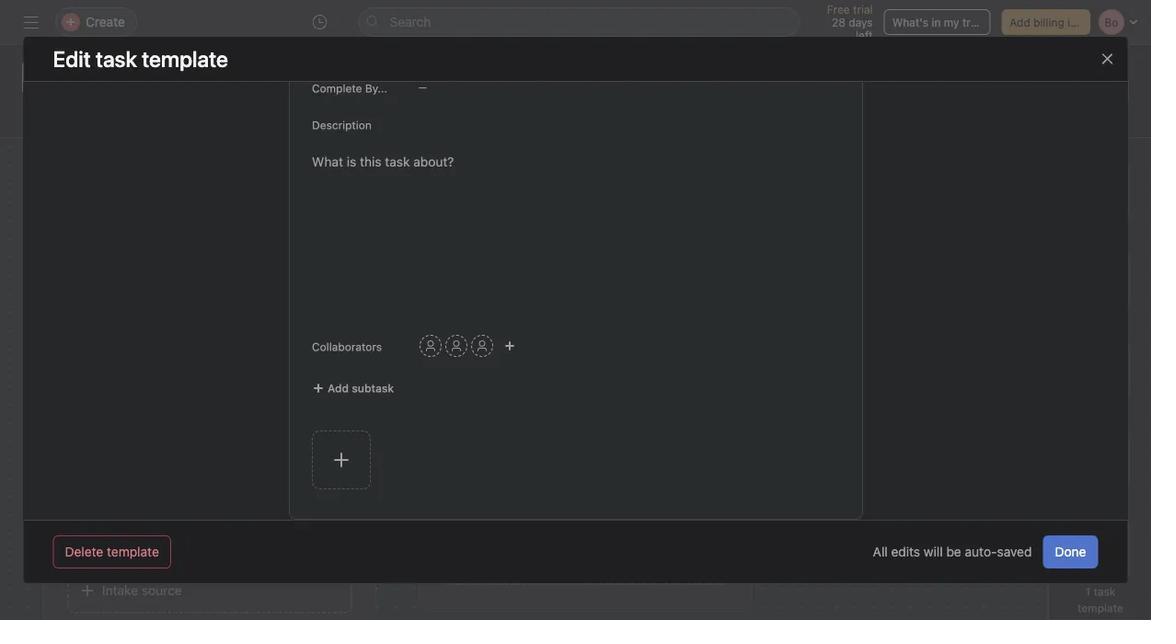 Task type: describe. For each thing, give the bounding box(es) containing it.
section,
[[955, 383, 998, 396]]

what's
[[893, 16, 929, 29]]

copy form link image
[[298, 434, 313, 449]]

my
[[944, 16, 960, 29]]

how
[[87, 264, 125, 286]]

1 this from the left
[[932, 383, 952, 396]]

when tasks move to this section, do this automatically:
[[822, 383, 1037, 412]]

template
[[98, 524, 152, 539]]

add billing info button
[[1002, 9, 1091, 35]]

how are tasks being added to this project?
[[87, 264, 332, 312]]

being
[[208, 264, 254, 286]]

edit
[[53, 46, 91, 72]]

add for add billing info
[[1010, 16, 1031, 29]]

days
[[849, 16, 873, 29]]

incomplete for 4
[[851, 335, 908, 348]]

event
[[848, 296, 886, 313]]

edit task template
[[53, 46, 228, 72]]

template inside delete template button
[[107, 544, 159, 560]]

be
[[947, 544, 962, 560]]

tasks for are
[[160, 264, 204, 286]]

to inside pre-event (1 month to go) button
[[953, 296, 967, 313]]

timeline link
[[251, 113, 318, 133]]

automatically:
[[822, 399, 897, 412]]

pre-event (1 month to go)
[[818, 296, 994, 313]]

(1
[[890, 296, 902, 313]]

add billing info
[[1010, 16, 1087, 29]]

search list box
[[359, 7, 800, 37]]

share
[[989, 85, 1019, 98]]

all
[[873, 544, 888, 560]]

pre-
[[818, 296, 848, 313]]

complete inside button
[[876, 436, 933, 451]]

free trial 28 days left
[[827, 3, 873, 41]]

tasks inside the when tasks move to this section, do this automatically:
[[856, 383, 884, 396]]

0 horizontal spatial task
[[534, 335, 556, 348]]

fun
[[156, 524, 178, 539]]

task template
[[96, 46, 228, 72]]

0 vertical spatial complete
[[312, 82, 362, 95]]

add to starred image
[[283, 71, 298, 86]]

calendar link
[[340, 113, 409, 133]]

add or remove collaborators image
[[504, 341, 515, 352]]

subtask
[[351, 382, 394, 395]]

task inside 1 task template
[[1094, 585, 1116, 598]]

delete
[[65, 544, 103, 560]]

in
[[932, 16, 941, 29]]

collaborators
[[312, 341, 382, 353]]

auto-
[[965, 544, 997, 560]]

0 horizontal spatial by...
[[365, 82, 387, 95]]

—
[[418, 82, 427, 93]]

to inside the when tasks move to this section, do this automatically:
[[919, 383, 929, 396]]

move
[[887, 383, 916, 396]]

go)
[[971, 296, 994, 313]]

delete template button
[[53, 536, 171, 569]]

1 for task
[[1086, 585, 1091, 598]]

description
[[312, 119, 371, 132]]

timeline image
[[33, 67, 55, 89]]

add subtask
[[327, 382, 394, 395]]

are
[[129, 264, 156, 286]]



Task type: locate. For each thing, give the bounding box(es) containing it.
0 vertical spatial by...
[[365, 82, 387, 95]]

1 vertical spatial to
[[953, 296, 967, 313]]

0 horizontal spatial complete
[[312, 82, 362, 95]]

1 vertical spatial tasks
[[911, 335, 939, 348]]

1 horizontal spatial this
[[1017, 383, 1037, 396]]

1 for incomplete
[[465, 335, 470, 348]]

this left the section,
[[932, 383, 952, 396]]

1 incomplete task
[[465, 335, 556, 348]]

1 horizontal spatial task
[[1094, 585, 1116, 598]]

delete template
[[65, 544, 159, 560]]

when
[[822, 383, 853, 396]]

month
[[906, 296, 950, 313]]

1 vertical spatial 1
[[1086, 585, 1091, 598]]

1 vertical spatial by...
[[937, 436, 962, 451]]

0 horizontal spatial incomplete
[[473, 335, 531, 348]]

template down done button
[[1078, 602, 1124, 615]]

search
[[390, 14, 431, 29]]

2 incomplete from the left
[[851, 335, 908, 348]]

1 horizontal spatial template
[[1078, 602, 1124, 615]]

do
[[1001, 383, 1014, 396]]

task right "add or remove collaborators" image
[[534, 335, 556, 348]]

all edits will be auto-saved
[[873, 544, 1032, 560]]

4
[[840, 335, 848, 348]]

1 horizontal spatial tasks
[[856, 383, 884, 396]]

set
[[852, 436, 872, 451]]

1 horizontal spatial to
[[919, 383, 929, 396]]

set complete by...
[[852, 436, 962, 451]]

added
[[259, 264, 311, 286]]

1 vertical spatial template
[[1078, 602, 1124, 615]]

1 vertical spatial task
[[1094, 585, 1116, 598]]

0 vertical spatial add
[[1010, 16, 1031, 29]]

task
[[534, 335, 556, 348], [1094, 585, 1116, 598]]

info
[[1068, 16, 1087, 29]]

0 horizontal spatial template
[[107, 544, 159, 560]]

add subtask button
[[304, 376, 402, 401]]

add left 'subtask'
[[327, 382, 348, 395]]

what's in my trial? button
[[884, 9, 991, 35]]

complete up description on the top left of the page
[[312, 82, 362, 95]]

tasks for incomplete
[[911, 335, 939, 348]]

template down template fun at the bottom
[[107, 544, 159, 560]]

timeline
[[266, 116, 318, 131]]

template fun
[[98, 524, 178, 539]]

search button
[[359, 7, 800, 37]]

1 down done button
[[1086, 585, 1091, 598]]

1 horizontal spatial 1
[[1086, 585, 1091, 598]]

0 vertical spatial task
[[534, 335, 556, 348]]

done button
[[1043, 536, 1099, 569]]

0 horizontal spatial to
[[316, 264, 332, 286]]

1 left "add or remove collaborators" image
[[465, 335, 470, 348]]

left
[[856, 29, 873, 41]]

by...
[[365, 82, 387, 95], [937, 436, 962, 451]]

this project?
[[159, 290, 261, 312]]

0 horizontal spatial 1
[[465, 335, 470, 348]]

2 horizontal spatial tasks
[[911, 335, 939, 348]]

1 task template
[[1078, 585, 1124, 615]]

what's in my trial?
[[893, 16, 988, 29]]

bo
[[886, 85, 899, 98]]

task down done button
[[1094, 585, 1116, 598]]

1 horizontal spatial add
[[1010, 16, 1031, 29]]

incomplete
[[473, 335, 531, 348], [851, 335, 908, 348]]

1
[[465, 335, 470, 348], [1086, 585, 1091, 598]]

incomplete for 1
[[473, 335, 531, 348]]

tasks up this project?
[[160, 264, 204, 286]]

0 vertical spatial to
[[316, 264, 332, 286]]

4 incomplete tasks
[[840, 335, 939, 348]]

0 horizontal spatial this
[[932, 383, 952, 396]]

template
[[107, 544, 159, 560], [1078, 602, 1124, 615]]

tasks
[[160, 264, 204, 286], [911, 335, 939, 348], [856, 383, 884, 396]]

set complete by... button
[[818, 422, 1104, 468]]

1 incomplete from the left
[[473, 335, 531, 348]]

close image
[[1100, 52, 1115, 66]]

upload attachment image
[[312, 431, 370, 490]]

add for add subtask
[[327, 382, 348, 395]]

complete right set
[[876, 436, 933, 451]]

by... down the when tasks move to this section, do this automatically: in the bottom right of the page
[[937, 436, 962, 451]]

will
[[924, 544, 943, 560]]

— button
[[411, 75, 521, 100]]

to
[[316, 264, 332, 286], [953, 296, 967, 313], [919, 383, 929, 396]]

2 horizontal spatial to
[[953, 296, 967, 313]]

bo button
[[882, 80, 904, 102]]

share button
[[966, 78, 1028, 104]]

this right do
[[1017, 383, 1037, 396]]

28
[[832, 16, 846, 29]]

tasks down month
[[911, 335, 939, 348]]

to right added
[[316, 264, 332, 286]]

complete by...
[[312, 82, 387, 95]]

by... up calendar link
[[365, 82, 387, 95]]

to left go)
[[953, 296, 967, 313]]

calendar
[[354, 116, 409, 131]]

add inside add billing info button
[[1010, 16, 1031, 29]]

to inside how are tasks being added to this project?
[[316, 264, 332, 286]]

trial?
[[963, 16, 988, 29]]

to right move
[[919, 383, 929, 396]]

by... inside button
[[937, 436, 962, 451]]

complete
[[312, 82, 362, 95], [876, 436, 933, 451]]

1 vertical spatial add
[[327, 382, 348, 395]]

1 inside 1 task template
[[1086, 585, 1091, 598]]

tasks inside how are tasks being added to this project?
[[160, 264, 204, 286]]

1 horizontal spatial incomplete
[[851, 335, 908, 348]]

None text field
[[77, 62, 248, 95]]

template fun button
[[67, 511, 353, 553]]

saved
[[997, 544, 1032, 560]]

add inside add subtask button
[[327, 382, 348, 395]]

billing
[[1034, 16, 1065, 29]]

0 vertical spatial tasks
[[160, 264, 204, 286]]

2 this from the left
[[1017, 383, 1037, 396]]

trial
[[853, 3, 873, 16]]

2 vertical spatial tasks
[[856, 383, 884, 396]]

1 horizontal spatial complete
[[876, 436, 933, 451]]

add
[[1010, 16, 1031, 29], [327, 382, 348, 395]]

1 horizontal spatial by...
[[937, 436, 962, 451]]

0 vertical spatial template
[[107, 544, 159, 560]]

1 vertical spatial complete
[[876, 436, 933, 451]]

edits
[[892, 544, 921, 560]]

pre-event (1 month to go) button
[[818, 288, 1104, 321]]

0 horizontal spatial add
[[327, 382, 348, 395]]

free
[[827, 3, 850, 16]]

0 horizontal spatial tasks
[[160, 264, 204, 286]]

done
[[1055, 544, 1087, 560]]

tasks up the automatically:
[[856, 383, 884, 396]]

this
[[932, 383, 952, 396], [1017, 383, 1037, 396]]

add left billing
[[1010, 16, 1031, 29]]

0 vertical spatial 1
[[465, 335, 470, 348]]

2 vertical spatial to
[[919, 383, 929, 396]]



Task type: vqa. For each thing, say whether or not it's contained in the screenshot.
first the 'Tasks in My workspace' from the right
no



